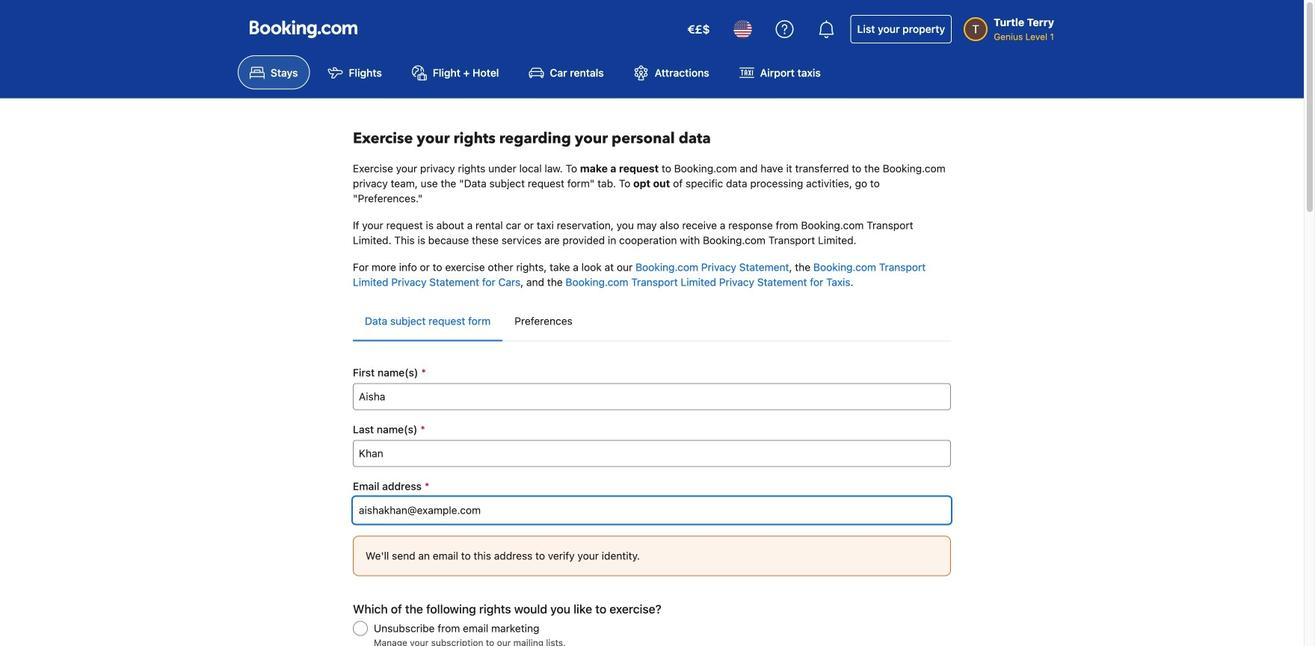 Task type: describe. For each thing, give the bounding box(es) containing it.
booking.com online hotel reservations image
[[250, 20, 357, 38]]



Task type: locate. For each thing, give the bounding box(es) containing it.
tab list
[[353, 302, 951, 342]]

None field
[[353, 383, 951, 410], [353, 440, 951, 467], [353, 383, 951, 410], [353, 440, 951, 467]]

None email field
[[353, 497, 951, 524]]



Task type: vqa. For each thing, say whether or not it's contained in the screenshot.
the rightmost Read more
no



